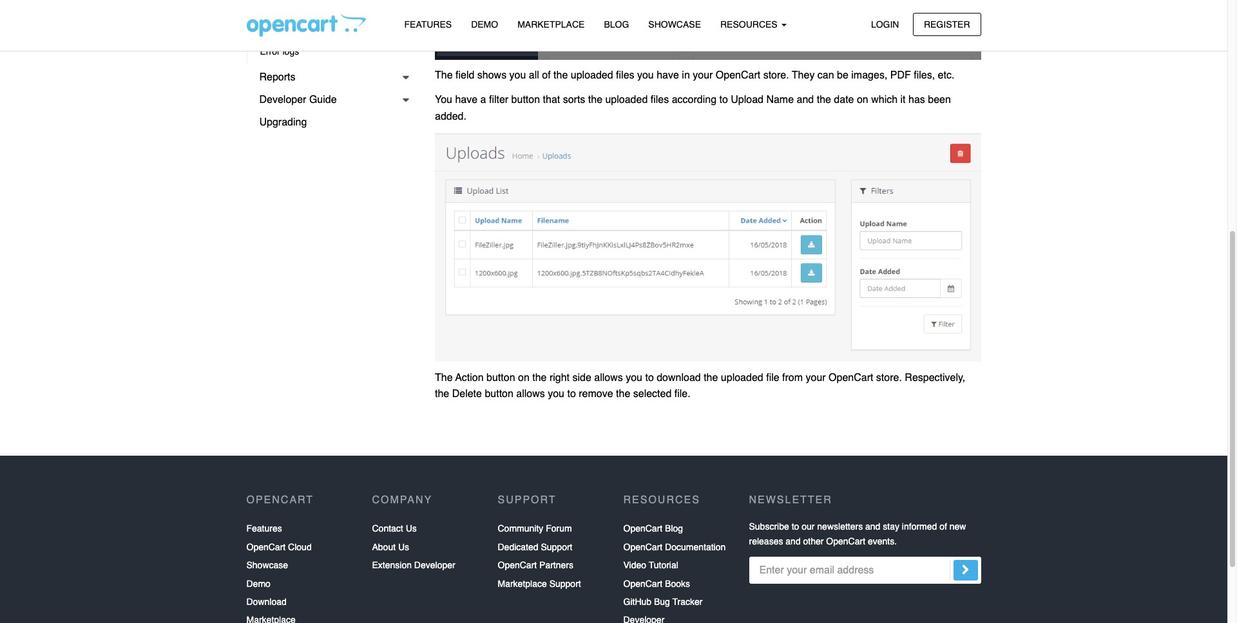 Task type: vqa. For each thing, say whether or not it's contained in the screenshot.
the right installer
no



Task type: describe. For each thing, give the bounding box(es) containing it.
date
[[834, 94, 854, 106]]

1 horizontal spatial resources
[[721, 19, 780, 30]]

shows
[[478, 70, 507, 81]]

in
[[682, 70, 690, 81]]

opencart partners
[[498, 561, 574, 571]]

filter
[[489, 94, 509, 106]]

backup/restore
[[260, 24, 324, 34]]

download
[[657, 372, 701, 384]]

tracker
[[673, 598, 703, 608]]

other
[[804, 537, 824, 547]]

blog link
[[595, 14, 639, 36]]

opencart documentation link
[[624, 539, 726, 557]]

file.
[[675, 389, 691, 400]]

features for demo
[[404, 19, 452, 30]]

uploaded inside you have a filter button that sorts the uploaded files according to upload name and the date on which it has been added.
[[606, 94, 648, 106]]

0 vertical spatial store.
[[764, 70, 789, 81]]

github
[[624, 598, 652, 608]]

opencart cloud link
[[247, 539, 312, 557]]

0 horizontal spatial files
[[616, 70, 635, 81]]

according
[[672, 94, 717, 106]]

1 vertical spatial showcase
[[247, 561, 288, 571]]

files,
[[914, 70, 935, 81]]

has
[[909, 94, 926, 106]]

opencart documentation
[[624, 543, 726, 553]]

the action button on the right side allows you to download the uploaded file from your opencart store. respectively, the delete button allows you to remove the selected file.
[[435, 372, 966, 400]]

opencart up the upload
[[716, 70, 761, 81]]

opencart for opencart cloud
[[247, 543, 286, 553]]

been
[[928, 94, 951, 106]]

1 horizontal spatial blog
[[665, 524, 683, 535]]

opencart - open source shopping cart solution image
[[247, 14, 366, 37]]

support for dedicated
[[541, 543, 573, 553]]

from
[[783, 372, 803, 384]]

company
[[372, 495, 433, 507]]

newsletters
[[818, 522, 863, 533]]

0 horizontal spatial showcase link
[[247, 557, 288, 575]]

selected
[[633, 389, 672, 400]]

extension developer
[[372, 561, 456, 571]]

about us link
[[372, 539, 409, 557]]

opencart books link
[[624, 575, 690, 594]]

sorts
[[563, 94, 586, 106]]

all
[[529, 70, 539, 81]]

dedicated support link
[[498, 539, 573, 557]]

extension
[[372, 561, 412, 571]]

opencart for opencart documentation
[[624, 543, 663, 553]]

bug
[[654, 598, 670, 608]]

remove
[[579, 389, 613, 400]]

1 horizontal spatial showcase
[[649, 19, 701, 30]]

backup/restore link
[[247, 18, 416, 41]]

that
[[543, 94, 560, 106]]

stay
[[883, 522, 900, 533]]

about
[[372, 543, 396, 553]]

upload
[[731, 94, 764, 106]]

file
[[767, 372, 780, 384]]

field
[[456, 70, 475, 81]]

and inside you have a filter button that sorts the uploaded files according to upload name and the date on which it has been added.
[[797, 94, 814, 106]]

dedicated
[[498, 543, 539, 553]]

contact us
[[372, 524, 417, 535]]

our
[[802, 522, 815, 533]]

the for the field shows you all of the uploaded files you have in your opencart store. they can be images, pdf files, etc.
[[435, 70, 453, 81]]

github bug tracker link
[[624, 594, 703, 612]]

0 vertical spatial support
[[498, 495, 557, 507]]

delete
[[452, 389, 482, 400]]

a
[[481, 94, 486, 106]]

images,
[[852, 70, 888, 81]]

download link
[[247, 594, 287, 612]]

0 horizontal spatial demo
[[247, 579, 271, 590]]

opencart blog
[[624, 524, 683, 535]]

opencart blog link
[[624, 520, 683, 539]]

video tutorial link
[[624, 557, 679, 575]]

you down right
[[548, 389, 565, 400]]

the left right
[[533, 372, 547, 384]]

marketplace support
[[498, 579, 581, 590]]

0 vertical spatial have
[[657, 70, 679, 81]]

marketplace link
[[508, 14, 595, 36]]

pdf
[[891, 70, 911, 81]]

to inside you have a filter button that sorts the uploaded files according to upload name and the date on which it has been added.
[[720, 94, 728, 106]]

they
[[792, 70, 815, 81]]

opencart partners link
[[498, 557, 574, 575]]

opencart books
[[624, 579, 690, 590]]

github bug tracker
[[624, 598, 703, 608]]

marketplace for marketplace support
[[498, 579, 547, 590]]

register
[[924, 19, 970, 29]]

name
[[767, 94, 794, 106]]

tutorial
[[649, 561, 679, 571]]

0 vertical spatial showcase link
[[639, 14, 711, 36]]

forum
[[546, 524, 572, 535]]

it
[[901, 94, 906, 106]]

contact
[[372, 524, 403, 535]]

community forum
[[498, 524, 572, 535]]

support for marketplace
[[550, 579, 581, 590]]

right
[[550, 372, 570, 384]]

opencart for opencart books
[[624, 579, 663, 590]]

partners
[[540, 561, 574, 571]]

the up the that at the top left of page
[[554, 70, 568, 81]]

have inside you have a filter button that sorts the uploaded files according to upload name and the date on which it has been added.
[[455, 94, 478, 106]]

video tutorial
[[624, 561, 679, 571]]

respectively,
[[905, 372, 966, 384]]



Task type: locate. For each thing, give the bounding box(es) containing it.
1 vertical spatial store.
[[877, 372, 902, 384]]

1 vertical spatial on
[[518, 372, 530, 384]]

can
[[818, 70, 835, 81]]

download
[[247, 598, 287, 608]]

you
[[510, 70, 526, 81], [637, 70, 654, 81], [626, 372, 643, 384], [548, 389, 565, 400]]

1 horizontal spatial showcase link
[[639, 14, 711, 36]]

uploaded up sorts
[[571, 70, 613, 81]]

store. left 'respectively,'
[[877, 372, 902, 384]]

1 vertical spatial and
[[866, 522, 881, 533]]

error logs
[[260, 46, 299, 57]]

2 admin uploads list image from the top
[[435, 133, 981, 362]]

1 vertical spatial features link
[[247, 520, 282, 539]]

opencart inside the action button on the right side allows you to download the uploaded file from your opencart store. respectively, the delete button allows you to remove the selected file.
[[829, 372, 874, 384]]

register link
[[913, 13, 981, 36]]

0 horizontal spatial showcase
[[247, 561, 288, 571]]

opencart inside "link"
[[624, 524, 663, 535]]

button right action
[[487, 372, 515, 384]]

login link
[[860, 13, 910, 36]]

marketplace up all
[[518, 19, 585, 30]]

the inside the action button on the right side allows you to download the uploaded file from your opencart store. respectively, the delete button allows you to remove the selected file.
[[435, 372, 453, 384]]

0 vertical spatial files
[[616, 70, 635, 81]]

books
[[665, 579, 690, 590]]

0 vertical spatial and
[[797, 94, 814, 106]]

0 vertical spatial allows
[[594, 372, 623, 384]]

1 admin uploads list image from the top
[[435, 0, 981, 60]]

features link for demo
[[395, 14, 462, 36]]

1 vertical spatial files
[[651, 94, 669, 106]]

us right about
[[398, 543, 409, 553]]

marketplace support link
[[498, 575, 581, 594]]

1 vertical spatial resources
[[624, 495, 701, 507]]

your
[[693, 70, 713, 81], [806, 372, 826, 384]]

of right all
[[542, 70, 551, 81]]

uploads link
[[247, 0, 416, 18]]

0 horizontal spatial demo link
[[247, 575, 271, 594]]

1 horizontal spatial your
[[806, 372, 826, 384]]

and down they
[[797, 94, 814, 106]]

1 vertical spatial allows
[[517, 389, 545, 400]]

opencart for opencart partners
[[498, 561, 537, 571]]

showcase up in
[[649, 19, 701, 30]]

subscribe to our newsletters and stay informed of new releases and other opencart events.
[[749, 522, 967, 547]]

upgrading
[[259, 117, 307, 128]]

1 vertical spatial us
[[398, 543, 409, 553]]

demo link
[[462, 14, 508, 36], [247, 575, 271, 594]]

button right delete
[[485, 389, 514, 400]]

features for opencart cloud
[[247, 524, 282, 535]]

to down side
[[568, 389, 576, 400]]

1 vertical spatial have
[[455, 94, 478, 106]]

store. inside the action button on the right side allows you to download the uploaded file from your opencart store. respectively, the delete button allows you to remove the selected file.
[[877, 372, 902, 384]]

0 horizontal spatial resources
[[624, 495, 701, 507]]

admin uploads list image
[[435, 0, 981, 60], [435, 133, 981, 362]]

uploaded right sorts
[[606, 94, 648, 106]]

and
[[797, 94, 814, 106], [866, 522, 881, 533], [786, 537, 801, 547]]

demo link up shows
[[462, 14, 508, 36]]

button
[[512, 94, 540, 106], [487, 372, 515, 384], [485, 389, 514, 400]]

1 vertical spatial your
[[806, 372, 826, 384]]

of inside 'subscribe to our newsletters and stay informed of new releases and other opencart events.'
[[940, 522, 947, 533]]

to left our
[[792, 522, 800, 533]]

opencart cloud
[[247, 543, 312, 553]]

0 vertical spatial features
[[404, 19, 452, 30]]

uploaded
[[571, 70, 613, 81], [606, 94, 648, 106], [721, 372, 764, 384]]

1 vertical spatial support
[[541, 543, 573, 553]]

features link for opencart cloud
[[247, 520, 282, 539]]

2 vertical spatial support
[[550, 579, 581, 590]]

logs
[[283, 46, 299, 57]]

files left the according
[[651, 94, 669, 106]]

marketplace for marketplace
[[518, 19, 585, 30]]

the for the action button on the right side allows you to download the uploaded file from your opencart store. respectively, the delete button allows you to remove the selected file.
[[435, 372, 453, 384]]

opencart up the 'video tutorial'
[[624, 543, 663, 553]]

store. up name
[[764, 70, 789, 81]]

store.
[[764, 70, 789, 81], [877, 372, 902, 384]]

etc.
[[938, 70, 955, 81]]

demo up shows
[[471, 19, 498, 30]]

documentation
[[665, 543, 726, 553]]

on left right
[[518, 372, 530, 384]]

2 vertical spatial and
[[786, 537, 801, 547]]

files down blog "link"
[[616, 70, 635, 81]]

1 vertical spatial blog
[[665, 524, 683, 535]]

0 vertical spatial uploaded
[[571, 70, 613, 81]]

1 vertical spatial the
[[435, 372, 453, 384]]

1 vertical spatial developer
[[414, 561, 456, 571]]

0 vertical spatial the
[[435, 70, 453, 81]]

1 vertical spatial marketplace
[[498, 579, 547, 590]]

opencart left cloud
[[247, 543, 286, 553]]

support down partners
[[550, 579, 581, 590]]

1 vertical spatial demo link
[[247, 575, 271, 594]]

opencart for opencart
[[247, 495, 314, 507]]

2 vertical spatial button
[[485, 389, 514, 400]]

0 vertical spatial blog
[[604, 19, 629, 30]]

0 horizontal spatial have
[[455, 94, 478, 106]]

features link up field
[[395, 14, 462, 36]]

0 horizontal spatial store.
[[764, 70, 789, 81]]

developer guide link
[[247, 89, 416, 112]]

newsletter
[[749, 495, 833, 507]]

the left delete
[[435, 389, 449, 400]]

you left all
[[510, 70, 526, 81]]

0 vertical spatial on
[[857, 94, 869, 106]]

your right from
[[806, 372, 826, 384]]

you have a filter button that sorts the uploaded files according to upload name and the date on which it has been added.
[[435, 94, 951, 122]]

added.
[[435, 111, 467, 122]]

0 horizontal spatial your
[[693, 70, 713, 81]]

developer right extension
[[414, 561, 456, 571]]

demo link up download
[[247, 575, 271, 594]]

your right in
[[693, 70, 713, 81]]

1 vertical spatial uploaded
[[606, 94, 648, 106]]

1 horizontal spatial demo link
[[462, 14, 508, 36]]

0 vertical spatial button
[[512, 94, 540, 106]]

you up selected on the bottom
[[626, 372, 643, 384]]

the right sorts
[[588, 94, 603, 106]]

error
[[260, 46, 280, 57]]

allows
[[594, 372, 623, 384], [517, 389, 545, 400]]

button inside you have a filter button that sorts the uploaded files according to upload name and the date on which it has been added.
[[512, 94, 540, 106]]

showcase link down "opencart cloud"
[[247, 557, 288, 575]]

us for about us
[[398, 543, 409, 553]]

support
[[498, 495, 557, 507], [541, 543, 573, 553], [550, 579, 581, 590]]

0 horizontal spatial allows
[[517, 389, 545, 400]]

opencart up "opencart cloud"
[[247, 495, 314, 507]]

of left new
[[940, 522, 947, 533]]

which
[[872, 94, 898, 106]]

0 horizontal spatial developer
[[259, 94, 306, 106]]

you
[[435, 94, 453, 106]]

0 vertical spatial your
[[693, 70, 713, 81]]

1 vertical spatial showcase link
[[247, 557, 288, 575]]

2 vertical spatial uploaded
[[721, 372, 764, 384]]

allows right delete
[[517, 389, 545, 400]]

you left in
[[637, 70, 654, 81]]

1 horizontal spatial have
[[657, 70, 679, 81]]

opencart down dedicated on the left bottom
[[498, 561, 537, 571]]

showcase
[[649, 19, 701, 30], [247, 561, 288, 571]]

0 vertical spatial showcase
[[649, 19, 701, 30]]

action
[[455, 372, 484, 384]]

0 vertical spatial features link
[[395, 14, 462, 36]]

and left 'other'
[[786, 537, 801, 547]]

the left date
[[817, 94, 831, 106]]

files inside you have a filter button that sorts the uploaded files according to upload name and the date on which it has been added.
[[651, 94, 669, 106]]

marketplace down opencart partners link
[[498, 579, 547, 590]]

opencart inside 'subscribe to our newsletters and stay informed of new releases and other opencart events.'
[[827, 537, 866, 547]]

0 vertical spatial us
[[406, 524, 417, 535]]

1 vertical spatial admin uploads list image
[[435, 133, 981, 362]]

support inside dedicated support link
[[541, 543, 573, 553]]

video
[[624, 561, 647, 571]]

0 vertical spatial admin uploads list image
[[435, 0, 981, 60]]

0 horizontal spatial on
[[518, 372, 530, 384]]

reports link
[[247, 66, 416, 89]]

informed
[[902, 522, 937, 533]]

new
[[950, 522, 967, 533]]

the field shows you all of the uploaded files you have in your opencart store. they can be images, pdf files, etc.
[[435, 70, 955, 81]]

2 the from the top
[[435, 372, 453, 384]]

0 vertical spatial demo
[[471, 19, 498, 30]]

0 vertical spatial marketplace
[[518, 19, 585, 30]]

opencart up github
[[624, 579, 663, 590]]

0 horizontal spatial features link
[[247, 520, 282, 539]]

side
[[573, 372, 592, 384]]

have left in
[[657, 70, 679, 81]]

0 vertical spatial demo link
[[462, 14, 508, 36]]

1 vertical spatial features
[[247, 524, 282, 535]]

the
[[435, 70, 453, 81], [435, 372, 453, 384]]

allows up remove
[[594, 372, 623, 384]]

uploaded left the file
[[721, 372, 764, 384]]

your inside the action button on the right side allows you to download the uploaded file from your opencart store. respectively, the delete button allows you to remove the selected file.
[[806, 372, 826, 384]]

about us
[[372, 543, 409, 553]]

and up "events."
[[866, 522, 881, 533]]

1 vertical spatial demo
[[247, 579, 271, 590]]

files
[[616, 70, 635, 81], [651, 94, 669, 106]]

opencart down newsletters
[[827, 537, 866, 547]]

1 horizontal spatial demo
[[471, 19, 498, 30]]

on inside you have a filter button that sorts the uploaded files according to upload name and the date on which it has been added.
[[857, 94, 869, 106]]

1 horizontal spatial on
[[857, 94, 869, 106]]

resources
[[721, 19, 780, 30], [624, 495, 701, 507]]

dedicated support
[[498, 543, 573, 553]]

demo up download
[[247, 579, 271, 590]]

opencart up opencart documentation in the right bottom of the page
[[624, 524, 663, 535]]

1 horizontal spatial allows
[[594, 372, 623, 384]]

resources link
[[711, 14, 796, 36]]

1 horizontal spatial features
[[404, 19, 452, 30]]

uploaded inside the action button on the right side allows you to download the uploaded file from your opencart store. respectively, the delete button allows you to remove the selected file.
[[721, 372, 764, 384]]

0 vertical spatial of
[[542, 70, 551, 81]]

1 horizontal spatial features link
[[395, 14, 462, 36]]

releases
[[749, 537, 783, 547]]

demo
[[471, 19, 498, 30], [247, 579, 271, 590]]

0 vertical spatial developer
[[259, 94, 306, 106]]

1 horizontal spatial files
[[651, 94, 669, 106]]

events.
[[868, 537, 897, 547]]

opencart right from
[[829, 372, 874, 384]]

1 horizontal spatial store.
[[877, 372, 902, 384]]

be
[[837, 70, 849, 81]]

upgrading link
[[247, 112, 416, 134]]

0 horizontal spatial features
[[247, 524, 282, 535]]

0 horizontal spatial of
[[542, 70, 551, 81]]

showcase link up in
[[639, 14, 711, 36]]

showcase down opencart cloud link
[[247, 561, 288, 571]]

on inside the action button on the right side allows you to download the uploaded file from your opencart store. respectively, the delete button allows you to remove the selected file.
[[518, 372, 530, 384]]

1 vertical spatial of
[[940, 522, 947, 533]]

support up partners
[[541, 543, 573, 553]]

to up selected on the bottom
[[646, 372, 654, 384]]

the left field
[[435, 70, 453, 81]]

login
[[871, 19, 900, 29]]

support up community
[[498, 495, 557, 507]]

of
[[542, 70, 551, 81], [940, 522, 947, 533]]

the right remove
[[616, 389, 631, 400]]

us for contact us
[[406, 524, 417, 535]]

1 horizontal spatial of
[[940, 522, 947, 533]]

us right contact
[[406, 524, 417, 535]]

features link up "opencart cloud"
[[247, 520, 282, 539]]

features
[[404, 19, 452, 30], [247, 524, 282, 535]]

opencart for opencart blog
[[624, 524, 663, 535]]

the right download
[[704, 372, 718, 384]]

on right date
[[857, 94, 869, 106]]

the
[[554, 70, 568, 81], [588, 94, 603, 106], [817, 94, 831, 106], [533, 372, 547, 384], [704, 372, 718, 384], [435, 389, 449, 400], [616, 389, 631, 400]]

developer guide
[[259, 94, 337, 106]]

community forum link
[[498, 520, 572, 539]]

angle right image
[[962, 563, 970, 578]]

reports
[[259, 72, 296, 83]]

subscribe
[[749, 522, 789, 533]]

0 horizontal spatial blog
[[604, 19, 629, 30]]

Enter your email address text field
[[749, 557, 981, 584]]

have left a
[[455, 94, 478, 106]]

to inside 'subscribe to our newsletters and stay informed of new releases and other opencart events.'
[[792, 522, 800, 533]]

1 horizontal spatial developer
[[414, 561, 456, 571]]

button left the that at the top left of page
[[512, 94, 540, 106]]

community
[[498, 524, 544, 535]]

the left action
[[435, 372, 453, 384]]

guide
[[309, 94, 337, 106]]

developer up upgrading
[[259, 94, 306, 106]]

1 the from the top
[[435, 70, 453, 81]]

1 vertical spatial button
[[487, 372, 515, 384]]

0 vertical spatial resources
[[721, 19, 780, 30]]

to left the upload
[[720, 94, 728, 106]]

support inside marketplace support link
[[550, 579, 581, 590]]



